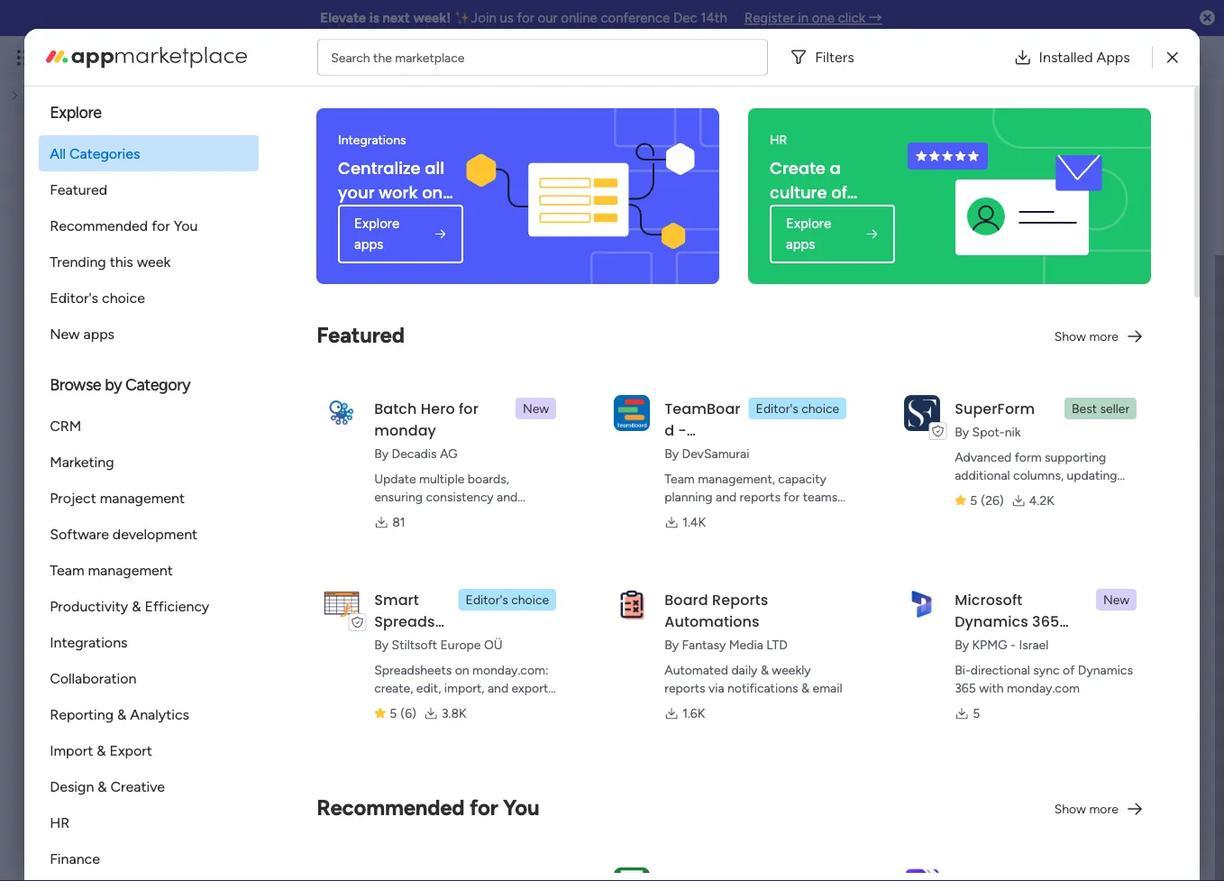 Task type: vqa. For each thing, say whether or not it's contained in the screenshot.


Task type: describe. For each thing, give the bounding box(es) containing it.
- for kpmg
[[1011, 637, 1017, 653]]

superform
[[955, 398, 1036, 419]]

advanced form supporting additional columns, updating existing items, and conditional filtering
[[955, 450, 1126, 519]]

next
[[383, 10, 410, 26]]

smart
[[375, 589, 419, 610]]

register in one click →
[[745, 10, 883, 26]]

work inside centralize all your work on monday.com
[[379, 181, 418, 204]]

lottie animation element
[[209, 288, 497, 577]]

help image
[[1111, 49, 1129, 67]]

dynamics inside microsoft dynamics 365 integration
[[955, 611, 1029, 631]]

& for export
[[97, 742, 106, 759]]

workspaces
[[128, 673, 217, 693]]

spreadsheets on monday.com: create, edit, import, and export using excel-like features.
[[375, 663, 549, 714]]

for inside smart spreadsh eet for monday
[[402, 633, 422, 653]]

workspace image
[[106, 726, 149, 769]]

my workspaces
[[101, 673, 217, 693]]

our
[[1011, 94, 1034, 110]]

team management
[[50, 562, 173, 579]]

efficiency
[[145, 598, 210, 615]]

import,
[[444, 681, 485, 696]]

support
[[1079, 621, 1123, 636]]

1.6k
[[683, 706, 706, 721]]

1 horizontal spatial hr
[[770, 132, 788, 147]]

(26)
[[982, 493, 1005, 508]]

nik
[[1005, 424, 1022, 440]]

marketplace
[[395, 50, 465, 65]]

0 vertical spatial monday
[[80, 47, 142, 68]]

conditional
[[1063, 486, 1126, 501]]

✨
[[454, 10, 468, 26]]

analytics
[[130, 706, 189, 723]]

with inside 'bi-directional sync of dynamics 365 with monday.com'
[[980, 681, 1004, 696]]

consistency
[[426, 489, 494, 505]]

1 vertical spatial you
[[503, 794, 540, 820]]

for inside the "team management, capacity planning and reports for teams to visualize projects and team's time."
[[784, 489, 800, 505]]

by for superform
[[955, 424, 970, 440]]

top
[[583, 599, 604, 615]]

updating
[[1068, 468, 1118, 483]]

create a culture of excellence
[[770, 157, 857, 228]]

apps for centralize all your work on monday.com
[[355, 236, 384, 252]]

reporting
[[50, 706, 114, 723]]

center
[[1029, 600, 1067, 615]]

update for update feed (inbox)
[[101, 241, 156, 261]]

help
[[999, 600, 1026, 615]]

1 horizontal spatial the
[[490, 599, 510, 615]]

apps image
[[1027, 49, 1045, 67]]

more for recommended for you
[[1090, 801, 1119, 817]]

- for d
[[679, 420, 687, 440]]

editor's choice for teamboar d - resource planning
[[756, 401, 840, 416]]

batch hero for monday
[[375, 398, 479, 440]]

5 down directional
[[973, 706, 981, 721]]

by stiltsoft europe oü
[[375, 637, 503, 653]]

filtering
[[955, 504, 999, 519]]

1 horizontal spatial featured
[[317, 322, 405, 348]]

→
[[869, 10, 883, 26]]

directional
[[971, 663, 1031, 678]]

show for featured
[[1055, 329, 1087, 344]]

your inside the no unread updates to revisit updates you've already read, change the filter at the top left corner of your feed.
[[690, 599, 717, 615]]

show more button for recommended for you
[[1048, 795, 1152, 824]]

category
[[125, 375, 190, 395]]

daily
[[732, 663, 758, 678]]

dynamics inside 'bi-directional sync of dynamics 365 with monday.com'
[[1079, 663, 1134, 678]]

& for creative
[[98, 778, 107, 795]]

teamboar d - resource planning
[[665, 398, 741, 484]]

design
[[50, 778, 94, 795]]

see plans
[[315, 50, 370, 65]]

& for get
[[967, 461, 976, 478]]

5 (26)
[[971, 493, 1005, 508]]

notifications
[[728, 681, 799, 696]]

one
[[813, 10, 835, 26]]

devsamurai
[[682, 446, 750, 461]]

& for efficiency
[[132, 598, 141, 615]]

explore inside "button"
[[1004, 403, 1053, 420]]

media
[[730, 637, 764, 653]]

0 horizontal spatial learn
[[927, 461, 963, 478]]

best seller
[[1073, 401, 1130, 416]]

automations
[[665, 611, 760, 631]]

getting started element
[[927, 495, 1198, 567]]

boost your workflow in minutes with ready-made templates
[[938, 342, 1173, 380]]

explore down the culture at top
[[787, 216, 832, 232]]

by inside board reports automations by fantasy media ltd
[[665, 637, 679, 653]]

5 for smart spreadsh eet for monday
[[390, 706, 397, 721]]

automated daily & weekly reports via notifications & email
[[665, 663, 843, 696]]

update for update multiple boards, ensuring consistency and saving time
[[375, 471, 416, 487]]

by decadis ag
[[375, 446, 458, 461]]

banner logo image for excellence
[[896, 108, 1130, 284]]

m
[[118, 735, 136, 761]]

app logo image for by decadis ag
[[324, 395, 360, 431]]

weekly
[[772, 663, 812, 678]]

show more for featured
[[1055, 329, 1119, 344]]

via
[[709, 681, 725, 696]]

0 vertical spatial recommended for you
[[50, 217, 198, 234]]

using
[[375, 699, 405, 714]]

select product image
[[16, 49, 34, 67]]

management for work management > main workspace
[[151, 171, 226, 186]]

0 horizontal spatial apps
[[83, 325, 115, 342]]

dec
[[674, 10, 698, 26]]

management for team management
[[88, 562, 173, 579]]

search everything image
[[1072, 49, 1090, 67]]

update multiple boards, ensuring consistency and saving time
[[375, 471, 518, 523]]

dapulse x slim image
[[1168, 46, 1179, 68]]

saving
[[375, 507, 411, 523]]

to
[[665, 507, 677, 523]]

hero
[[421, 398, 455, 419]]

0 horizontal spatial recommended
[[50, 217, 148, 234]]

microsoft
[[955, 589, 1023, 610]]

& for analytics
[[117, 706, 127, 723]]

unread
[[444, 579, 485, 595]]

multiple
[[419, 471, 465, 487]]

ag
[[440, 446, 458, 461]]

reports inside the automated daily & weekly reports via notifications & email
[[665, 681, 706, 696]]

already
[[362, 599, 405, 615]]

monday.com inside 'bi-directional sync of dynamics 365 with monday.com'
[[1008, 681, 1081, 696]]

board reports automations by fantasy media ltd
[[665, 589, 788, 653]]

reports inside the "team management, capacity planning and reports for teams to visualize projects and team's time."
[[740, 489, 781, 505]]

apps for create a culture of excellence
[[787, 236, 816, 252]]

by
[[105, 375, 122, 395]]

supporting
[[1045, 450, 1107, 465]]

smart spreadsh eet for monday
[[375, 589, 445, 675]]

sales
[[1049, 687, 1078, 702]]

contact sales
[[999, 687, 1078, 702]]

teamboar
[[665, 398, 741, 419]]

see plans button
[[291, 44, 378, 71]]

templates inside "button"
[[1056, 403, 1121, 420]]

circle o image
[[954, 95, 966, 109]]

your inside centralize all your work on monday.com
[[338, 181, 375, 204]]

all
[[50, 145, 66, 162]]

is
[[370, 10, 379, 26]]

search the marketplace
[[331, 50, 465, 65]]

choice for smart spreadsh eet for monday
[[512, 592, 550, 608]]

install our mobile app link
[[954, 92, 1198, 112]]

by for microsoft dynamics 365 integration
[[955, 637, 970, 653]]

365 inside 'bi-directional sync of dynamics 365 with monday.com'
[[955, 681, 977, 696]]

0 vertical spatial in
[[798, 10, 809, 26]]

mobile
[[1037, 94, 1078, 110]]

reports
[[713, 589, 769, 610]]

creative
[[111, 778, 165, 795]]

app logo image left already
[[324, 586, 360, 622]]

team's
[[805, 507, 842, 523]]

integration
[[955, 633, 1037, 653]]

of inside the no unread updates to revisit updates you've already read, change the filter at the top left corner of your feed.
[[674, 599, 687, 615]]

fantasy
[[682, 637, 726, 653]]

component image
[[98, 169, 115, 185]]

team for team management, capacity planning and reports for teams to visualize projects and team's time.
[[665, 471, 695, 487]]



Task type: locate. For each thing, give the bounding box(es) containing it.
hr up create
[[770, 132, 788, 147]]

project right public board image
[[124, 142, 173, 159]]

your left 'feed.'
[[690, 599, 717, 615]]

0 horizontal spatial editor's choice
[[50, 289, 145, 306]]

0 horizontal spatial featured
[[50, 181, 107, 198]]

0 vertical spatial choice
[[102, 289, 145, 306]]

reporting & analytics
[[50, 706, 189, 723]]

israel
[[1020, 637, 1049, 653]]

learn up by kpmg - israel
[[999, 621, 1030, 636]]

app logo image left d
[[614, 395, 651, 431]]

work management > main workspace
[[121, 171, 331, 186]]

1 vertical spatial your
[[979, 342, 1008, 359]]

>
[[229, 171, 237, 186]]

- left israel at the right of the page
[[1011, 637, 1017, 653]]

integrations up centralize
[[338, 132, 407, 147]]

1 horizontal spatial your
[[690, 599, 717, 615]]

close update feed (inbox) image
[[76, 240, 97, 262]]

on inside centralize all your work on monday.com
[[422, 181, 443, 204]]

1 vertical spatial updates
[[266, 599, 316, 615]]

2 show more button from the top
[[1048, 795, 1152, 824]]

1 vertical spatial with
[[980, 681, 1004, 696]]

spot-
[[973, 424, 1005, 440]]

no unread updates to revisit updates you've already read, change the filter at the top left corner of your feed.
[[209, 579, 751, 615]]

banner logo image for on
[[464, 108, 698, 284]]

1 vertical spatial in
[[1075, 342, 1086, 359]]

apps down centralize all your work on monday.com
[[355, 236, 384, 252]]

2 more from the top
[[1090, 801, 1119, 817]]

2 vertical spatial editor's
[[466, 592, 509, 608]]

terry turtle image
[[1174, 43, 1203, 72]]

apps
[[355, 236, 384, 252], [787, 236, 816, 252], [83, 325, 115, 342]]

monday.com
[[338, 205, 449, 228], [1008, 681, 1081, 696]]

5 for superform
[[971, 493, 978, 508]]

explore apps down the culture at top
[[787, 216, 832, 252]]

2 vertical spatial choice
[[512, 592, 550, 608]]

crm
[[50, 417, 81, 434]]

0 horizontal spatial dynamics
[[955, 611, 1029, 631]]

recommended
[[50, 217, 148, 234], [317, 794, 465, 820]]

1 horizontal spatial with
[[1145, 342, 1173, 359]]

the right 'plans'
[[374, 50, 392, 65]]

365 down bi-
[[955, 681, 977, 696]]

of down a
[[832, 181, 848, 204]]

featured down all categories
[[50, 181, 107, 198]]

0 horizontal spatial 365
[[955, 681, 977, 696]]

0 horizontal spatial banner logo image
[[464, 108, 698, 284]]

get down the center
[[1057, 621, 1076, 636]]

0 horizontal spatial reports
[[665, 681, 706, 696]]

1 vertical spatial more
[[1090, 801, 1119, 817]]

import
[[50, 742, 93, 759]]

1 vertical spatial dynamics
[[1079, 663, 1134, 678]]

editor's right teamboar
[[756, 401, 799, 416]]

form
[[1015, 450, 1042, 465]]

reports
[[740, 489, 781, 505], [665, 681, 706, 696]]

editor's choice for smart spreadsh eet for monday
[[466, 592, 550, 608]]

by left spot-
[[955, 424, 970, 440]]

installed
[[1040, 49, 1094, 66]]

apps up by
[[83, 325, 115, 342]]

1 horizontal spatial dynamics
[[1079, 663, 1134, 678]]

by left decadis
[[375, 446, 389, 461]]

marketing
[[50, 453, 114, 470]]

2 vertical spatial new
[[1104, 592, 1130, 608]]

with down directional
[[980, 681, 1004, 696]]

2 horizontal spatial new
[[1104, 592, 1130, 608]]

monday
[[80, 47, 142, 68], [375, 420, 437, 440], [375, 654, 437, 675]]

app logo image right top
[[614, 586, 651, 622]]

get up 'existing' on the bottom of page
[[980, 461, 1002, 478]]

update inside "update multiple boards, ensuring consistency and saving time"
[[375, 471, 416, 487]]

you
[[174, 217, 198, 234], [503, 794, 540, 820]]

finance
[[50, 850, 100, 867]]

1 show more button from the top
[[1048, 322, 1152, 351]]

complete profile
[[972, 71, 1074, 87]]

app logo image
[[324, 395, 360, 431], [614, 395, 651, 431], [905, 395, 941, 431], [324, 586, 360, 622], [614, 586, 651, 622], [905, 586, 941, 622]]

you've
[[319, 599, 358, 615]]

sync
[[1034, 663, 1060, 678]]

1 horizontal spatial on
[[455, 663, 470, 678]]

explore down centralize
[[355, 216, 400, 232]]

export
[[110, 742, 152, 759]]

1 horizontal spatial choice
[[512, 592, 550, 608]]

show more button for featured
[[1048, 322, 1152, 351]]

monday down batch
[[375, 420, 437, 440]]

learn inside help center learn and get support
[[999, 621, 1030, 636]]

1 horizontal spatial recommended
[[317, 794, 465, 820]]

0 horizontal spatial integrations
[[50, 634, 128, 651]]

& left email
[[802, 681, 810, 696]]

complete
[[972, 71, 1032, 87]]

excel-
[[408, 699, 443, 714]]

complete profile link
[[954, 69, 1198, 89]]

1 vertical spatial recommended
[[317, 794, 465, 820]]

1 show more from the top
[[1055, 329, 1119, 344]]

0 vertical spatial show more
[[1055, 329, 1119, 344]]

spreadsh
[[375, 611, 445, 631]]

see
[[315, 50, 337, 65]]

1 vertical spatial 365
[[955, 681, 977, 696]]

2 horizontal spatial choice
[[802, 401, 840, 416]]

monday down stiltsoft
[[375, 654, 437, 675]]

main
[[240, 171, 267, 186]]

&
[[967, 461, 976, 478], [132, 598, 141, 615], [761, 663, 769, 678], [802, 681, 810, 696], [117, 706, 127, 723], [97, 742, 106, 759], [98, 778, 107, 795]]

corner
[[632, 599, 671, 615]]

app logo image for by fantasy media ltd
[[614, 586, 651, 622]]

hr
[[770, 132, 788, 147], [50, 814, 70, 831]]

team inside the "team management, capacity planning and reports for teams to visualize projects and team's time."
[[665, 471, 695, 487]]

2 show from the top
[[1055, 801, 1087, 817]]

ltd
[[767, 637, 788, 653]]

editor's
[[50, 289, 98, 306], [756, 401, 799, 416], [466, 592, 509, 608]]

check circle image
[[954, 72, 966, 86]]

new for batch
[[523, 401, 550, 416]]

by for smart spreadsh eet for monday
[[375, 637, 389, 653]]

0 vertical spatial you
[[174, 217, 198, 234]]

1 vertical spatial recommended for you
[[317, 794, 540, 820]]

app logo image left batch
[[324, 395, 360, 431]]

1 vertical spatial update
[[375, 471, 416, 487]]

more for featured
[[1090, 329, 1119, 344]]

remove from favorites image
[[308, 141, 326, 159]]

1 vertical spatial integrations
[[50, 634, 128, 651]]

1 vertical spatial featured
[[317, 322, 405, 348]]

app logo image for by kpmg - israel
[[905, 586, 941, 622]]

explore up nik on the top of the page
[[1004, 403, 1053, 420]]

a
[[830, 157, 841, 180]]

1 horizontal spatial recommended for you
[[317, 794, 540, 820]]

and inside advanced form supporting additional columns, updating existing items, and conditional filtering
[[1040, 486, 1060, 501]]

templates
[[1020, 363, 1085, 380], [1056, 403, 1121, 420]]

1 more from the top
[[1090, 329, 1119, 344]]

software development
[[50, 525, 198, 543]]

by down d
[[665, 446, 679, 461]]

& left the efficiency
[[132, 598, 141, 615]]

- right d
[[679, 420, 687, 440]]

choice
[[102, 289, 145, 306], [802, 401, 840, 416], [512, 592, 550, 608]]

editor's for smart spreadsh eet for monday
[[466, 592, 509, 608]]

0 vertical spatial of
[[832, 181, 848, 204]]

0 horizontal spatial choice
[[102, 289, 145, 306]]

0 vertical spatial with
[[1145, 342, 1173, 359]]

1 horizontal spatial monday.com
[[1008, 681, 1081, 696]]

editor's choice
[[50, 289, 145, 306], [756, 401, 840, 416], [466, 592, 550, 608]]

0 horizontal spatial get
[[980, 461, 1002, 478]]

1 horizontal spatial 365
[[1033, 611, 1060, 631]]

1 banner logo image from the left
[[464, 108, 698, 284]]

0 vertical spatial recommended
[[50, 217, 148, 234]]

planning
[[665, 463, 730, 484]]

app logo image down ready-
[[905, 395, 941, 431]]

learn up 'existing' on the bottom of page
[[927, 461, 963, 478]]

columns,
[[1014, 468, 1064, 483]]

contact sales element
[[927, 668, 1198, 740]]

monday.com down centralize
[[338, 205, 449, 228]]

your inside boost your workflow in minutes with ready-made templates
[[979, 342, 1008, 359]]

of inside 'bi-directional sync of dynamics 365 with monday.com'
[[1064, 663, 1076, 678]]

81
[[393, 515, 406, 530]]

work
[[146, 47, 178, 68], [121, 171, 148, 186], [379, 181, 418, 204]]

1 vertical spatial -
[[1011, 637, 1017, 653]]

0 horizontal spatial editor's
[[50, 289, 98, 306]]

and down columns,
[[1040, 486, 1060, 501]]

by for batch hero for monday
[[375, 446, 389, 461]]

of right sync on the right bottom of the page
[[1064, 663, 1076, 678]]

project up software
[[50, 489, 96, 507]]

2 show more from the top
[[1055, 801, 1119, 817]]

0 vertical spatial editor's
[[50, 289, 98, 306]]

new for microsoft
[[1104, 592, 1130, 608]]

on inside the spreadsheets on monday.com: create, edit, import, and export using excel-like features.
[[455, 663, 470, 678]]

editor's for teamboar d - resource planning
[[756, 401, 799, 416]]

1 horizontal spatial explore apps
[[787, 216, 832, 252]]

0 horizontal spatial you
[[174, 217, 198, 234]]

app logo image left microsoft
[[905, 586, 941, 622]]

0 horizontal spatial the
[[374, 50, 392, 65]]

change
[[442, 599, 487, 615]]

0 horizontal spatial recommended for you
[[50, 217, 198, 234]]

1 vertical spatial show
[[1055, 801, 1087, 817]]

spreadsheets
[[375, 663, 452, 678]]

project for project management
[[50, 489, 96, 507]]

0 vertical spatial featured
[[50, 181, 107, 198]]

0 vertical spatial your
[[338, 181, 375, 204]]

monday inside batch hero for monday
[[375, 420, 437, 440]]

register in one click → link
[[745, 10, 883, 26]]

your up made
[[979, 342, 1008, 359]]

0 vertical spatial hr
[[770, 132, 788, 147]]

get inside help center learn and get support
[[1057, 621, 1076, 636]]

close my workspaces image
[[76, 672, 97, 694]]

1 horizontal spatial new
[[523, 401, 550, 416]]

editor's down trending
[[50, 289, 98, 306]]

us
[[500, 10, 514, 26]]

learn
[[927, 461, 963, 478], [999, 621, 1030, 636]]

1 vertical spatial templates
[[1056, 403, 1121, 420]]

choice up capacity
[[802, 401, 840, 416]]

1 horizontal spatial reports
[[740, 489, 781, 505]]

0 vertical spatial -
[[679, 420, 687, 440]]

recommended for you
[[50, 217, 198, 234], [317, 794, 540, 820]]

of right corner at the bottom of the page
[[674, 599, 687, 615]]

1 horizontal spatial editor's choice
[[466, 592, 550, 608]]

1 vertical spatial reports
[[665, 681, 706, 696]]

and inside "update multiple boards, ensuring consistency and saving time"
[[497, 489, 518, 505]]

the right at
[[560, 599, 580, 615]]

and down boards, at the left
[[497, 489, 518, 505]]

365 up israel at the right of the page
[[1033, 611, 1060, 631]]

update up ensuring
[[375, 471, 416, 487]]

feed
[[160, 241, 194, 261]]

5 (6)
[[390, 706, 417, 721]]

1 explore apps from the left
[[355, 216, 400, 252]]

left
[[608, 599, 628, 615]]

by for teamboar d - resource planning
[[665, 446, 679, 461]]

with inside boost your workflow in minutes with ready-made templates
[[1145, 342, 1173, 359]]

and inside the spreadsheets on monday.com: create, edit, import, and export using excel-like features.
[[488, 681, 509, 696]]

by left stiltsoft
[[375, 637, 389, 653]]

2 vertical spatial monday
[[375, 654, 437, 675]]

0 horizontal spatial new
[[50, 325, 80, 342]]

management
[[176, 142, 264, 159]]

0 horizontal spatial update
[[101, 241, 156, 261]]

choice for teamboar d - resource planning
[[802, 401, 840, 416]]

on down all
[[422, 181, 443, 204]]

dynamics down microsoft
[[955, 611, 1029, 631]]

help center element
[[927, 582, 1198, 654]]

boost
[[938, 342, 976, 359]]

for inside batch hero for monday
[[459, 398, 479, 419]]

1 vertical spatial show more
[[1055, 801, 1119, 817]]

explore apps for culture
[[787, 216, 832, 252]]

in left minutes on the right
[[1075, 342, 1086, 359]]

and down management,
[[716, 489, 737, 505]]

management for project management
[[100, 489, 185, 507]]

0 vertical spatial show more button
[[1048, 322, 1152, 351]]

contact
[[999, 687, 1046, 702]]

0 horizontal spatial -
[[679, 420, 687, 440]]

& up 'existing' on the bottom of page
[[967, 461, 976, 478]]

by up bi-
[[955, 637, 970, 653]]

explore apps for your
[[355, 216, 400, 252]]

1 vertical spatial monday
[[375, 420, 437, 440]]

monday inside smart spreadsh eet for monday
[[375, 654, 437, 675]]

show more
[[1055, 329, 1119, 344], [1055, 801, 1119, 817]]

0 vertical spatial learn
[[927, 461, 963, 478]]

reports down automated
[[665, 681, 706, 696]]

templates inside boost your workflow in minutes with ready-made templates
[[1020, 363, 1085, 380]]

feed.
[[721, 599, 751, 615]]

0 vertical spatial reports
[[740, 489, 781, 505]]

2 horizontal spatial the
[[560, 599, 580, 615]]

choice left top
[[512, 592, 550, 608]]

workspace
[[270, 171, 331, 186]]

updates up filter
[[489, 579, 538, 595]]

integrations down productivity
[[50, 634, 128, 651]]

(6)
[[401, 706, 417, 721]]

software
[[50, 525, 109, 543]]

the
[[374, 50, 392, 65], [490, 599, 510, 615], [560, 599, 580, 615]]

filters button
[[783, 39, 869, 75]]

decadis
[[392, 446, 437, 461]]

and up features.
[[488, 681, 509, 696]]

inspired
[[1005, 461, 1057, 478]]

stiltsoft
[[392, 637, 438, 653]]

project for project management
[[124, 142, 173, 159]]

team for team management
[[50, 562, 84, 579]]

1 vertical spatial learn
[[999, 621, 1030, 636]]

explore up all
[[50, 103, 102, 122]]

1 horizontal spatial project
[[124, 142, 173, 159]]

0 horizontal spatial updates
[[266, 599, 316, 615]]

banner logo image
[[464, 108, 698, 284], [896, 108, 1130, 284]]

1 horizontal spatial in
[[1075, 342, 1086, 359]]

new
[[50, 325, 80, 342], [523, 401, 550, 416], [1104, 592, 1130, 608]]

and left the team's at the right bottom of the page
[[781, 507, 802, 523]]

show more for recommended for you
[[1055, 801, 1119, 817]]

featured
[[50, 181, 107, 198], [317, 322, 405, 348]]

1.4k
[[683, 515, 706, 530]]

0 vertical spatial templates
[[1020, 363, 1085, 380]]

of inside create a culture of excellence
[[832, 181, 848, 204]]

hr down design
[[50, 814, 70, 831]]

of for bi-
[[1064, 663, 1076, 678]]

by left fantasy
[[665, 637, 679, 653]]

5 left "(6)"
[[390, 706, 397, 721]]

& up notifications
[[761, 663, 769, 678]]

0 horizontal spatial project
[[50, 489, 96, 507]]

monday.com down sync on the right bottom of the page
[[1008, 681, 1081, 696]]

- inside teamboar d - resource planning
[[679, 420, 687, 440]]

templates image image
[[944, 201, 1182, 325]]

in
[[798, 10, 809, 26], [1075, 342, 1086, 359]]

365 inside microsoft dynamics 365 integration
[[1033, 611, 1060, 631]]

show more button
[[1048, 322, 1152, 351], [1048, 795, 1152, 824]]

help center learn and get support
[[999, 600, 1123, 636]]

team
[[665, 471, 695, 487], [50, 562, 84, 579]]

0 vertical spatial dynamics
[[955, 611, 1029, 631]]

0 vertical spatial get
[[980, 461, 1002, 478]]

the left filter
[[490, 599, 510, 615]]

profile
[[1036, 71, 1074, 87]]

1 vertical spatial of
[[674, 599, 687, 615]]

with right minutes on the right
[[1145, 342, 1173, 359]]

& left m
[[97, 742, 106, 759]]

1 horizontal spatial integrations
[[338, 132, 407, 147]]

2 explore apps from the left
[[787, 216, 832, 252]]

dynamics down support
[[1079, 663, 1134, 678]]

team up "planning"
[[665, 471, 695, 487]]

0 horizontal spatial hr
[[50, 814, 70, 831]]

of for create
[[832, 181, 848, 204]]

choice down this
[[102, 289, 145, 306]]

0 vertical spatial updates
[[489, 579, 538, 595]]

elevate is next week! ✨ join us for our online conference dec 14th
[[321, 10, 728, 26]]

0 vertical spatial more
[[1090, 329, 1119, 344]]

& right design
[[98, 778, 107, 795]]

apps marketplace image
[[46, 46, 247, 68]]

2 horizontal spatial apps
[[787, 236, 816, 252]]

explore apps down centralize
[[355, 216, 400, 252]]

monday right the select product 'image'
[[80, 47, 142, 68]]

updates right revisit
[[266, 599, 316, 615]]

0 vertical spatial integrations
[[338, 132, 407, 147]]

1 horizontal spatial editor's
[[466, 592, 509, 608]]

1 horizontal spatial updates
[[489, 579, 538, 595]]

update right close update feed (inbox) icon
[[101, 241, 156, 261]]

plans
[[340, 50, 370, 65]]

1 horizontal spatial update
[[375, 471, 416, 487]]

editor's left filter
[[466, 592, 509, 608]]

categories
[[69, 145, 140, 162]]

and up israel at the right of the page
[[1033, 621, 1054, 636]]

installed apps
[[1040, 49, 1131, 66]]

featured up batch
[[317, 322, 405, 348]]

project management
[[50, 489, 185, 507]]

0 horizontal spatial in
[[798, 10, 809, 26]]

reports up projects
[[740, 489, 781, 505]]

& down my
[[117, 706, 127, 723]]

1 horizontal spatial learn
[[999, 621, 1030, 636]]

your down centralize
[[338, 181, 375, 204]]

1 vertical spatial editor's choice
[[756, 401, 840, 416]]

apps down excellence
[[787, 236, 816, 252]]

show for recommended for you
[[1055, 801, 1087, 817]]

app logo image for by devsamurai
[[614, 395, 651, 431]]

in left one on the top of page
[[798, 10, 809, 26]]

1 horizontal spatial get
[[1057, 621, 1076, 636]]

development
[[113, 525, 198, 543]]

1 show from the top
[[1055, 329, 1087, 344]]

public board image
[[98, 140, 118, 160]]

5 left (26)
[[971, 493, 978, 508]]

1 vertical spatial show more button
[[1048, 795, 1152, 824]]

team down software
[[50, 562, 84, 579]]

revisit
[[227, 599, 263, 615]]

2 banner logo image from the left
[[896, 108, 1130, 284]]

3.8k
[[442, 706, 467, 721]]

microsoft dynamics 365 integration
[[955, 589, 1060, 653]]

updates
[[489, 579, 538, 595], [266, 599, 316, 615]]

0 vertical spatial project
[[124, 142, 173, 159]]

0 vertical spatial monday.com
[[338, 205, 449, 228]]

m button
[[87, 708, 471, 787]]

and inside help center learn and get support
[[1033, 621, 1054, 636]]

1 vertical spatial team
[[50, 562, 84, 579]]

on up the import, in the left of the page
[[455, 663, 470, 678]]

in inside boost your workflow in minutes with ready-made templates
[[1075, 342, 1086, 359]]



